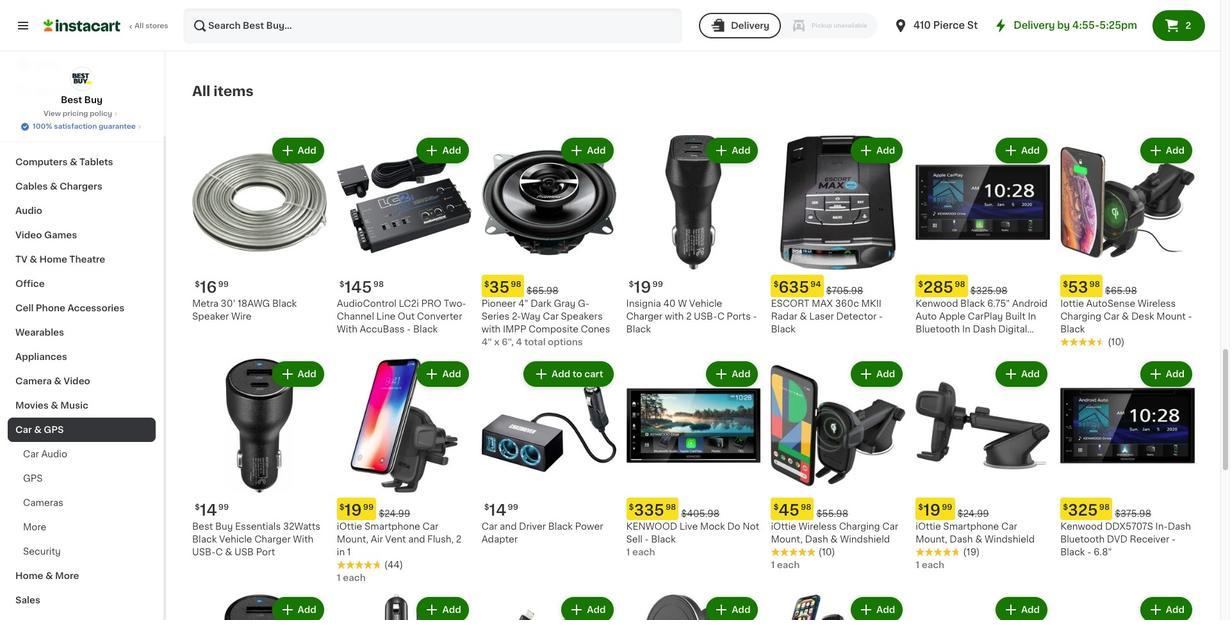 Task type: vqa. For each thing, say whether or not it's contained in the screenshot.
Vent
yes



Task type: locate. For each thing, give the bounding box(es) containing it.
computers & tablets link
[[8, 150, 156, 174]]

0 horizontal spatial $ 14 99
[[195, 503, 229, 518]]

each down sell
[[633, 548, 655, 557]]

audio
[[15, 206, 42, 215], [41, 450, 67, 459]]

cables & chargers
[[15, 182, 102, 191]]

audio down 'car & gps'
[[41, 450, 67, 459]]

1 vertical spatial kenwood
[[1061, 523, 1103, 532]]

kenwood ddx5707s in-dash bluetooth dvd receiver - black - 6.8"
[[1061, 523, 1191, 557]]

& inside iottie smartphone car mount, dash & windshield
[[976, 535, 983, 544]]

(44)
[[384, 561, 403, 570]]

remote down upgrade
[[390, 25, 426, 34]]

security left "add-" at the left of the page
[[228, 25, 265, 34]]

add to cart button
[[525, 362, 612, 386]]

1 for iottie wireless charging car mount, dash & windshield
[[771, 561, 775, 570]]

mount, inside iottie wireless charging car mount, dash & windshield
[[771, 535, 803, 544]]

99 up 'adapter'
[[508, 504, 518, 512]]

0 horizontal spatial with
[[482, 325, 501, 334]]

car inside "car and driver black power adapter"
[[482, 523, 498, 532]]

with down series
[[482, 325, 501, 334]]

0 horizontal spatial wireless
[[799, 523, 837, 532]]

for inside compustar black & gray vehicle security add-on kit for compustar remote start systems
[[192, 38, 205, 47]]

charger up port
[[255, 535, 291, 544]]

ds4+
[[363, 25, 388, 34]]

more up the sales link
[[55, 572, 79, 581]]

98 inside the $ 53 98
[[1090, 280, 1100, 288]]

upgrade
[[403, 12, 442, 21]]

1 horizontal spatial 14
[[489, 503, 507, 518]]

1 horizontal spatial best
[[192, 523, 213, 532]]

audiocontrol
[[337, 299, 397, 308]]

usb- inside the best buy essentials 32watts black vehicle charger with usb-c & usb port
[[192, 548, 216, 557]]

1 $65.98 from the left
[[527, 286, 559, 295]]

best up pricing
[[61, 95, 82, 104]]

410 pierce st
[[914, 21, 978, 30]]

remote inside compustar black & gray vehicle security add-on kit for compustar remote start systems
[[260, 38, 295, 47]]

all left stores
[[135, 22, 144, 29]]

metra
[[192, 299, 219, 308]]

wireless down $55.98 at the bottom of the page
[[799, 523, 837, 532]]

98 right 35
[[511, 280, 522, 288]]

1 each down in
[[337, 574, 366, 583]]

games
[[44, 231, 77, 240]]

40
[[664, 299, 676, 308]]

product group containing 285
[[916, 135, 1051, 346]]

mount
[[1157, 312, 1186, 321]]

and right vent
[[408, 535, 425, 544]]

iottie autosense wireless charging car & desk mount - black
[[1061, 299, 1192, 334]]

0 vertical spatial wireless
[[1138, 299, 1176, 308]]

1 $24.99 from the left
[[379, 510, 410, 519]]

0 vertical spatial c
[[718, 312, 725, 321]]

& right tv
[[30, 255, 37, 264]]

$65.98 up autosense
[[1105, 286, 1137, 295]]

14 up the best buy essentials 32watts black vehicle charger with usb-c & usb port
[[200, 503, 217, 518]]

product group containing 335
[[627, 359, 761, 559]]

cameras link
[[8, 491, 156, 515]]

home up the sales
[[15, 572, 43, 581]]

& inside the home & more link
[[45, 572, 53, 581]]

2 smartphone from the left
[[944, 523, 999, 532]]

None search field
[[183, 8, 683, 44]]

vehicle
[[192, 25, 225, 34], [689, 299, 723, 308], [219, 535, 252, 544]]

iottie
[[337, 523, 362, 532], [771, 523, 797, 532], [916, 523, 941, 532]]

2 $65.98 from the left
[[1105, 286, 1137, 295]]

$ 635 94
[[774, 280, 821, 295]]

0 vertical spatial start
[[428, 25, 450, 34]]

2 windshield from the left
[[985, 535, 1035, 544]]

0 horizontal spatial charger
[[255, 535, 291, 544]]

start down upgrade
[[428, 25, 450, 34]]

$ 145 98
[[340, 280, 384, 295]]

all inside "link"
[[135, 22, 144, 29]]

each for iottie smartphone car mount, air vent and flush, 2 in 1
[[343, 574, 366, 583]]

remote inside viper security upgrade for viper ds4+ remote start systems
[[390, 25, 426, 34]]

1 vertical spatial wireless
[[799, 523, 837, 532]]

1 vertical spatial vehicle
[[689, 299, 723, 308]]

remote down "add-" at the left of the page
[[260, 38, 295, 47]]

$ 19 99
[[629, 280, 663, 295], [919, 503, 953, 518]]

& down security link
[[45, 572, 53, 581]]

usb- inside insignia 40 w vehicle charger with 2 usb-c ports - black
[[694, 312, 718, 321]]

1 vertical spatial c
[[216, 548, 223, 557]]

receiver down in-
[[1130, 535, 1170, 544]]

usb- left usb
[[192, 548, 216, 557]]

0 horizontal spatial charging
[[839, 523, 880, 532]]

& left laser
[[800, 312, 807, 321]]

charging down $45.98 original price: $55.98 element
[[839, 523, 880, 532]]

each for iottie wireless charging car mount, dash & windshield
[[777, 561, 800, 570]]

4" left x
[[482, 337, 492, 346]]

3 iottie from the left
[[916, 523, 941, 532]]

more down cameras
[[23, 523, 46, 532]]

radar
[[771, 312, 798, 321]]

home
[[39, 255, 67, 264], [15, 572, 43, 581]]

1 horizontal spatial $24.99
[[958, 510, 989, 519]]

1 horizontal spatial remote
[[390, 25, 426, 34]]

& left desk
[[1122, 312, 1130, 321]]

smartphone up (19)
[[944, 523, 999, 532]]

1 vertical spatial video
[[64, 377, 90, 386]]

best for best buy
[[61, 95, 82, 104]]

0 vertical spatial 2
[[1186, 21, 1192, 30]]

0 horizontal spatial security
[[23, 547, 61, 556]]

each down 45
[[777, 561, 800, 570]]

99 right 16
[[218, 280, 229, 288]]

4
[[516, 337, 522, 346]]

1 each down 45
[[771, 561, 800, 570]]

2 viper from the top
[[337, 25, 360, 34]]

0 horizontal spatial systems
[[192, 50, 232, 59]]

2 $ 14 99 from the left
[[484, 503, 518, 518]]

gray left g- on the top of page
[[554, 299, 576, 308]]

0 vertical spatial vehicle
[[192, 25, 225, 34]]

0 vertical spatial bluetooth
[[916, 325, 960, 334]]

security inside compustar black & gray vehicle security add-on kit for compustar remote start systems
[[228, 25, 265, 34]]

1 vertical spatial all
[[192, 84, 211, 98]]

black inside escort max 360c mkii radar & laser detector - black
[[771, 325, 796, 334]]

$24.99 up vent
[[379, 510, 410, 519]]

2 $19.99 original price: $24.99 element from the left
[[916, 498, 1051, 521]]

gray for car
[[554, 299, 576, 308]]

vehicle up usb
[[219, 535, 252, 544]]

1 vertical spatial for
[[192, 38, 205, 47]]

0 vertical spatial (10)
[[1108, 337, 1125, 346]]

$19.99 original price: $24.99 element up vent
[[337, 498, 472, 521]]

car inside pioneer 4" dark gray g- series 2-way car speakers with impp composite cones 4" x 6", 4 total options
[[543, 312, 559, 321]]

3 mount, from the left
[[916, 535, 948, 544]]

$375.98
[[1115, 510, 1152, 519]]

air
[[371, 535, 383, 544]]

0 horizontal spatial $24.99
[[379, 510, 410, 519]]

office
[[15, 279, 45, 288]]

0 horizontal spatial delivery
[[731, 21, 770, 30]]

0 horizontal spatial remote
[[260, 38, 295, 47]]

98 right 285
[[955, 280, 966, 288]]

all for all stores
[[135, 22, 144, 29]]

98 right the "53"
[[1090, 280, 1100, 288]]

& right cables
[[50, 182, 57, 191]]

camera & video link
[[8, 369, 156, 394]]

0 horizontal spatial receiver
[[946, 337, 986, 346]]

all for all items
[[192, 84, 211, 98]]

and up 'adapter'
[[500, 523, 517, 532]]

black inside 'kenwood ddx5707s in-dash bluetooth dvd receiver - black - 6.8"'
[[1061, 548, 1085, 557]]

movies & music link
[[8, 394, 156, 418]]

0 horizontal spatial 4"
[[482, 337, 492, 346]]

do
[[728, 523, 741, 532]]

19 up in
[[345, 503, 362, 518]]

iottie smartphone car mount, dash & windshield
[[916, 523, 1035, 544]]

car & gps
[[15, 426, 64, 435]]

charging inside iottie wireless charging car mount, dash & windshield
[[839, 523, 880, 532]]

pricing
[[63, 110, 88, 117]]

car inside $ 19 99 $24.99 iottie smartphone car mount, air vent and flush, 2 in 1
[[423, 523, 439, 532]]

30'
[[221, 299, 235, 308]]

1 each inside product group
[[771, 561, 800, 570]]

- right sell
[[645, 535, 649, 544]]

1 horizontal spatial in
[[1028, 312, 1037, 321]]

2 vertical spatial security
[[23, 547, 61, 556]]

each
[[633, 548, 655, 557], [777, 561, 800, 570], [922, 561, 945, 570], [343, 574, 366, 583]]

19 up insignia
[[634, 280, 651, 295]]

each for iottie smartphone car mount, dash & windshield
[[922, 561, 945, 570]]

product group containing 325
[[1061, 359, 1195, 559]]

wireless up desk
[[1138, 299, 1176, 308]]

windshield
[[840, 535, 890, 544], [985, 535, 1035, 544]]

1 mount, from the left
[[337, 535, 369, 544]]

systems
[[337, 38, 376, 47], [192, 50, 232, 59]]

delivery for delivery by 4:55-5:25pm
[[1014, 21, 1055, 30]]

viper security upgrade for viper ds4+ remote start systems button
[[337, 0, 472, 48]]

for up all items
[[192, 38, 205, 47]]

0 vertical spatial gray
[[281, 12, 303, 21]]

gps
[[44, 426, 64, 435], [23, 474, 43, 483]]

98 right 145
[[373, 280, 384, 288]]

product group
[[192, 135, 327, 323], [337, 135, 472, 336], [482, 135, 616, 348], [627, 135, 761, 336], [771, 135, 906, 336], [916, 135, 1051, 346], [1061, 135, 1195, 348], [192, 359, 327, 559], [337, 359, 472, 585], [482, 359, 616, 546], [627, 359, 761, 559], [771, 359, 906, 572], [916, 359, 1051, 572], [1061, 359, 1195, 559], [192, 595, 327, 620], [337, 595, 472, 620], [482, 595, 616, 620], [627, 595, 761, 620], [771, 595, 906, 620], [916, 595, 1051, 620], [1061, 595, 1195, 620]]

0 horizontal spatial 1 each
[[337, 574, 366, 583]]

99 inside $ 16 99
[[218, 280, 229, 288]]

dvd
[[1107, 535, 1128, 544]]

1 horizontal spatial 2
[[686, 312, 692, 321]]

mount, inside $ 19 99 $24.99 iottie smartphone car mount, air vent and flush, 2 in 1
[[337, 535, 369, 544]]

1 horizontal spatial (10)
[[1108, 337, 1125, 346]]

1 iottie from the left
[[337, 523, 362, 532]]

& inside iottie autosense wireless charging car & desk mount - black
[[1122, 312, 1130, 321]]

car inside iottie autosense wireless charging car & desk mount - black
[[1104, 312, 1120, 321]]

dash inside 'kenwood ddx5707s in-dash bluetooth dvd receiver - black - 6.8"'
[[1168, 523, 1191, 532]]

$19.99 original price: $24.99 element
[[337, 498, 472, 521], [916, 498, 1051, 521]]

0 vertical spatial with
[[337, 325, 358, 334]]

usb-
[[694, 312, 718, 321], [192, 548, 216, 557]]

- inside iottie autosense wireless charging car & desk mount - black
[[1188, 312, 1192, 321]]

audio link
[[8, 199, 156, 223]]

360c
[[836, 299, 859, 308]]

1 14 from the left
[[200, 503, 217, 518]]

(10) for 53
[[1108, 337, 1125, 346]]

1 vertical spatial start
[[298, 38, 320, 47]]

1 vertical spatial more
[[55, 572, 79, 581]]

w
[[678, 299, 687, 308]]

0 vertical spatial in
[[1028, 312, 1037, 321]]

99 up insignia
[[653, 280, 663, 288]]

0 horizontal spatial $19.99 original price: $24.99 element
[[337, 498, 472, 521]]

with
[[665, 312, 684, 321], [482, 325, 501, 334]]

dash up (19)
[[950, 535, 973, 544]]

0 vertical spatial usb-
[[694, 312, 718, 321]]

0 vertical spatial audio
[[15, 206, 42, 215]]

kenwood inside 'kenwood ddx5707s in-dash bluetooth dvd receiver - black - 6.8"'
[[1061, 523, 1103, 532]]

1 $ 14 99 from the left
[[195, 503, 229, 518]]

impp
[[503, 325, 526, 334]]

kenwood inside kenwood black 6.75" android auto apple carplay built in bluetooth in dash digital media receiver
[[916, 299, 958, 308]]

0 horizontal spatial kenwood
[[916, 299, 958, 308]]

1 horizontal spatial $ 19 99
[[919, 503, 953, 518]]

99 up the best buy essentials 32watts black vehicle charger with usb-c & usb port
[[218, 504, 229, 512]]

1 vertical spatial receiver
[[1130, 535, 1170, 544]]

$635.94 original price: $705.98 element
[[771, 275, 906, 297]]

1 horizontal spatial iottie
[[771, 523, 797, 532]]

& down movies
[[34, 426, 42, 435]]

all
[[135, 22, 144, 29], [192, 84, 211, 98]]

with down channel
[[337, 325, 358, 334]]

1 horizontal spatial kenwood
[[1061, 523, 1103, 532]]

2 horizontal spatial mount,
[[916, 535, 948, 544]]

0 horizontal spatial usb-
[[192, 548, 216, 557]]

1 horizontal spatial charging
[[1061, 312, 1102, 321]]

$ inside the $ 53 98
[[1063, 280, 1068, 288]]

iottie inside iottie smartphone car mount, dash & windshield
[[916, 523, 941, 532]]

0 horizontal spatial c
[[216, 548, 223, 557]]

1 horizontal spatial windshield
[[985, 535, 1035, 544]]

$65.98 for 53
[[1105, 286, 1137, 295]]

$ 16 99
[[195, 280, 229, 295]]

& inside tv & home theatre link
[[30, 255, 37, 264]]

with inside pioneer 4" dark gray g- series 2-way car speakers with impp composite cones 4" x 6", 4 total options
[[482, 325, 501, 334]]

0 vertical spatial charger
[[627, 312, 663, 321]]

& up "add-" at the left of the page
[[272, 12, 279, 21]]

$ 35 98
[[484, 280, 522, 295]]

98 right 45
[[801, 504, 812, 512]]

1 horizontal spatial $19.99 original price: $24.99 element
[[916, 498, 1051, 521]]

iottie inside $ 19 99 $24.99 iottie smartphone car mount, air vent and flush, 2 in 1
[[337, 523, 362, 532]]

car audio link
[[8, 442, 156, 467]]

iottie for 45
[[771, 523, 797, 532]]

1 vertical spatial 2
[[686, 312, 692, 321]]

& left the tablets
[[70, 158, 77, 167]]

98 inside $ 335 98
[[666, 504, 676, 512]]

kenwood down 325
[[1061, 523, 1103, 532]]

receiver down apple
[[946, 337, 986, 346]]

0 horizontal spatial $65.98
[[527, 286, 559, 295]]

iottie inside iottie wireless charging car mount, dash & windshield
[[771, 523, 797, 532]]

(10) down iottie autosense wireless charging car & desk mount - black
[[1108, 337, 1125, 346]]

dash right ddx5707s
[[1168, 523, 1191, 532]]

1 horizontal spatial video
[[64, 377, 90, 386]]

0 vertical spatial $ 19 99
[[629, 280, 663, 295]]

98 right 335
[[666, 504, 676, 512]]

bluetooth up 6.8"
[[1061, 535, 1105, 544]]

0 vertical spatial for
[[444, 12, 456, 21]]

gps inside "link"
[[23, 474, 43, 483]]

two-
[[444, 299, 466, 308]]

computers & tablets
[[15, 158, 113, 167]]

with down '40'
[[665, 312, 684, 321]]

0 vertical spatial kenwood
[[916, 299, 958, 308]]

buy for best buy
[[84, 95, 103, 104]]

charger inside insignia 40 w vehicle charger with 2 usb-c ports - black
[[627, 312, 663, 321]]

product group containing 45
[[771, 359, 906, 572]]

on
[[290, 25, 301, 34]]

charger down insignia
[[627, 312, 663, 321]]

& left music
[[51, 401, 58, 410]]

0 horizontal spatial 19
[[345, 503, 362, 518]]

receiver
[[946, 337, 986, 346], [1130, 535, 1170, 544]]

- right mount
[[1188, 312, 1192, 321]]

usb- left ports
[[694, 312, 718, 321]]

way
[[521, 312, 541, 321]]

dash down carplay at the bottom right
[[973, 325, 996, 334]]

$325.98 original price: $375.98 element
[[1061, 498, 1195, 521]]

0 vertical spatial charging
[[1061, 312, 1102, 321]]

and inside $ 19 99 $24.99 iottie smartphone car mount, air vent and flush, 2 in 1
[[408, 535, 425, 544]]

c left usb
[[216, 548, 223, 557]]

buy inside the best buy essentials 32watts black vehicle charger with usb-c & usb port
[[215, 523, 233, 532]]

14 up 'adapter'
[[489, 503, 507, 518]]

1 vertical spatial and
[[408, 535, 425, 544]]

(10) down iottie wireless charging car mount, dash & windshield
[[819, 548, 836, 557]]

buy left it in the top of the page
[[36, 87, 54, 95]]

6",
[[502, 337, 514, 346]]

145
[[345, 280, 372, 295]]

1 horizontal spatial start
[[428, 25, 450, 34]]

wearables
[[15, 328, 64, 337]]

charging down iottie
[[1061, 312, 1102, 321]]

(10)
[[1108, 337, 1125, 346], [819, 548, 836, 557]]

14 for car
[[489, 503, 507, 518]]

0 horizontal spatial (10)
[[819, 548, 836, 557]]

systems up all items
[[192, 50, 232, 59]]

1 horizontal spatial with
[[665, 312, 684, 321]]

video up tv
[[15, 231, 42, 240]]

car inside iottie smartphone car mount, dash & windshield
[[1002, 523, 1018, 532]]

0 vertical spatial viper
[[337, 12, 360, 21]]

gps link
[[8, 467, 156, 491]]

1 horizontal spatial 1 each
[[771, 561, 800, 570]]

2 horizontal spatial iottie
[[916, 523, 941, 532]]

home down the video games
[[39, 255, 67, 264]]

movies
[[15, 401, 49, 410]]

video
[[15, 231, 42, 240], [64, 377, 90, 386]]

movies & music
[[15, 401, 88, 410]]

each down in
[[343, 574, 366, 583]]

0 vertical spatial video
[[15, 231, 42, 240]]

$ 14 99 up 'adapter'
[[484, 503, 518, 518]]

1 vertical spatial remote
[[260, 38, 295, 47]]

$19.99 original price: $24.99 element for (19)
[[916, 498, 1051, 521]]

$ inside $ 285 98
[[919, 280, 924, 288]]

- inside insignia 40 w vehicle charger with 2 usb-c ports - black
[[753, 312, 757, 321]]

items
[[214, 84, 254, 98]]

0 vertical spatial gps
[[44, 426, 64, 435]]

dash down $55.98 at the bottom of the page
[[805, 535, 829, 544]]

99 for insignia
[[653, 280, 663, 288]]

1 vertical spatial best
[[192, 523, 213, 532]]

2 mount, from the left
[[771, 535, 803, 544]]

2 14 from the left
[[489, 503, 507, 518]]

each inside the kenwood live mock do not sell - black 1 each
[[633, 548, 655, 557]]

black inside the best buy essentials 32watts black vehicle charger with usb-c & usb port
[[192, 535, 217, 544]]

systems down ds4+
[[337, 38, 376, 47]]

add
[[298, 146, 317, 155], [443, 146, 461, 155], [587, 146, 606, 155], [732, 146, 751, 155], [877, 146, 896, 155], [1022, 146, 1040, 155], [1166, 146, 1185, 155], [298, 370, 317, 379], [443, 370, 461, 379], [552, 370, 571, 379], [732, 370, 751, 379], [877, 370, 896, 379], [1022, 370, 1040, 379], [1166, 370, 1185, 379], [298, 606, 317, 615], [443, 606, 461, 615], [587, 606, 606, 615], [732, 606, 751, 615], [877, 606, 896, 615], [1022, 606, 1040, 615], [1166, 606, 1185, 615]]

adapter
[[482, 535, 518, 544]]

vehicle right w
[[689, 299, 723, 308]]

$ inside $ 335 98
[[629, 504, 634, 512]]

0 horizontal spatial $ 19 99
[[629, 280, 663, 295]]

1 horizontal spatial wireless
[[1138, 299, 1176, 308]]

19 up iottie smartphone car mount, dash & windshield
[[924, 503, 941, 518]]

start inside compustar black & gray vehicle security add-on kit for compustar remote start systems
[[298, 38, 320, 47]]

& left usb
[[225, 548, 232, 557]]

all left 'items'
[[192, 84, 211, 98]]

99 inside $ 19 99 $24.99 iottie smartphone car mount, air vent and flush, 2 in 1
[[363, 504, 374, 512]]

gray inside pioneer 4" dark gray g- series 2-way car speakers with impp composite cones 4" x 6", 4 total options
[[554, 299, 576, 308]]

0 horizontal spatial for
[[192, 38, 205, 47]]

charging inside iottie autosense wireless charging car & desk mount - black
[[1061, 312, 1102, 321]]

start
[[428, 25, 450, 34], [298, 38, 320, 47]]

kenwood down 285
[[916, 299, 958, 308]]

& inside "computers & tablets" link
[[70, 158, 77, 167]]

1 horizontal spatial 4"
[[519, 299, 528, 308]]

2 vertical spatial vehicle
[[219, 535, 252, 544]]

0 horizontal spatial start
[[298, 38, 320, 47]]

$ 19 99 $24.99 iottie smartphone car mount, air vent and flush, 2 in 1
[[337, 503, 462, 557]]

98 inside $ 325 98
[[1100, 504, 1110, 512]]

1 horizontal spatial charger
[[627, 312, 663, 321]]

sales link
[[8, 588, 156, 613]]

gray for kit
[[281, 12, 303, 21]]

$19.99 original price: $24.99 element for (44)
[[337, 498, 472, 521]]

99 for metra
[[218, 280, 229, 288]]

4"
[[519, 299, 528, 308], [482, 337, 492, 346]]

2 horizontal spatial 2
[[1186, 21, 1192, 30]]

18awg
[[238, 299, 270, 308]]

1 vertical spatial with
[[293, 535, 314, 544]]

1 horizontal spatial bluetooth
[[1061, 535, 1105, 544]]

2 button
[[1153, 10, 1206, 41]]

& right the camera
[[54, 377, 61, 386]]

ports
[[727, 312, 751, 321]]

1 vertical spatial gray
[[554, 299, 576, 308]]

- inside the kenwood live mock do not sell - black 1 each
[[645, 535, 649, 544]]

delivery inside button
[[731, 21, 770, 30]]

gray inside compustar black & gray vehicle security add-on kit for compustar remote start systems
[[281, 12, 303, 21]]

$ 19 99 up iottie smartphone car mount, dash & windshield
[[919, 503, 953, 518]]

1 windshield from the left
[[840, 535, 890, 544]]

& inside the best buy essentials 32watts black vehicle charger with usb-c & usb port
[[225, 548, 232, 557]]

black inside the kenwood live mock do not sell - black 1 each
[[651, 535, 676, 544]]

vehicle right stores
[[192, 25, 225, 34]]

98 inside $ 285 98
[[955, 280, 966, 288]]

1 smartphone from the left
[[365, 523, 420, 532]]

98 inside $ 35 98
[[511, 280, 522, 288]]

smartphone up vent
[[365, 523, 420, 532]]

0 horizontal spatial gray
[[281, 12, 303, 21]]

0 horizontal spatial mount,
[[337, 535, 369, 544]]

video up music
[[64, 377, 90, 386]]

wireless
[[1138, 299, 1176, 308], [799, 523, 837, 532]]

1 horizontal spatial with
[[337, 325, 358, 334]]

best buy logo image
[[70, 67, 94, 91]]

0 vertical spatial with
[[665, 312, 684, 321]]

0 vertical spatial and
[[500, 523, 517, 532]]

1 $19.99 original price: $24.99 element from the left
[[337, 498, 472, 521]]

2 iottie from the left
[[771, 523, 797, 532]]

mount, inside iottie smartphone car mount, dash & windshield
[[916, 535, 948, 544]]

lists link
[[8, 104, 156, 129]]

gray up on
[[281, 12, 303, 21]]

in down android
[[1028, 312, 1037, 321]]

0 horizontal spatial more
[[23, 523, 46, 532]]

best left 'essentials'
[[192, 523, 213, 532]]

usb
[[235, 548, 254, 557]]

0 horizontal spatial all
[[135, 22, 144, 29]]

99 up air
[[363, 504, 374, 512]]

mock
[[700, 523, 725, 532]]

1 horizontal spatial all
[[192, 84, 211, 98]]

98 for 35
[[511, 280, 522, 288]]

car and driver black power adapter
[[482, 523, 603, 544]]

1 vertical spatial audio
[[41, 450, 67, 459]]

in down apple
[[963, 325, 971, 334]]

gps down movies & music
[[44, 426, 64, 435]]

- down mkii
[[879, 312, 883, 321]]

- down $325.98 original price: $375.98 "element"
[[1172, 535, 1176, 544]]

with down 32watts on the bottom of the page
[[293, 535, 314, 544]]

1 vertical spatial charger
[[255, 535, 291, 544]]

buy up policy
[[84, 95, 103, 104]]

again
[[65, 87, 90, 95]]

charging
[[1061, 312, 1102, 321], [839, 523, 880, 532]]

$335.98 original price: $405.98 element
[[627, 498, 761, 521]]

- right ports
[[753, 312, 757, 321]]



Task type: describe. For each thing, give the bounding box(es) containing it.
detector
[[837, 312, 877, 321]]

appliances link
[[8, 345, 156, 369]]

instacart logo image
[[44, 18, 120, 33]]

0 horizontal spatial in
[[963, 325, 971, 334]]

black inside audiocontrol lc2i pro two- channel line out converter with accubass - black
[[413, 325, 438, 334]]

and inside "car and driver black power adapter"
[[500, 523, 517, 532]]

0 horizontal spatial buy
[[36, 87, 54, 95]]

tv & home theatre link
[[8, 247, 156, 272]]

receiver inside kenwood black 6.75" android auto apple carplay built in bluetooth in dash digital media receiver
[[946, 337, 986, 346]]

windshield inside iottie smartphone car mount, dash & windshield
[[985, 535, 1035, 544]]

product group containing 635
[[771, 135, 906, 336]]

product group containing 145
[[337, 135, 472, 336]]

compustar black & gray vehicle security add-on kit for compustar remote start systems
[[192, 12, 320, 59]]

c inside the best buy essentials 32watts black vehicle charger with usb-c & usb port
[[216, 548, 223, 557]]

video games
[[15, 231, 77, 240]]

music
[[60, 401, 88, 410]]

auto
[[916, 312, 937, 321]]

325
[[1068, 503, 1098, 518]]

dash inside iottie smartphone car mount, dash & windshield
[[950, 535, 973, 544]]

add inside button
[[552, 370, 571, 379]]

1 for iottie smartphone car mount, air vent and flush, 2 in 1
[[337, 574, 341, 583]]

speaker
[[192, 312, 229, 321]]

$65.98 for 35
[[527, 286, 559, 295]]

$53.98 original price: $65.98 element
[[1061, 275, 1195, 297]]

$ 285 98
[[919, 280, 966, 295]]

camera
[[15, 377, 52, 386]]

98 for 145
[[373, 280, 384, 288]]

line
[[377, 312, 396, 321]]

pioneer
[[482, 299, 516, 308]]

$ inside $ 635 94
[[774, 280, 779, 288]]

wireless inside iottie autosense wireless charging car & desk mount - black
[[1138, 299, 1176, 308]]

vehicle inside compustar black & gray vehicle security add-on kit for compustar remote start systems
[[192, 25, 225, 34]]

systems inside viper security upgrade for viper ds4+ remote start systems
[[337, 38, 376, 47]]

security inside security link
[[23, 547, 61, 556]]

for inside viper security upgrade for viper ds4+ remote start systems
[[444, 12, 456, 21]]

charger inside the best buy essentials 32watts black vehicle charger with usb-c & usb port
[[255, 535, 291, 544]]

port
[[256, 548, 275, 557]]

black inside insignia 40 w vehicle charger with 2 usb-c ports - black
[[627, 325, 651, 334]]

with inside insignia 40 w vehicle charger with 2 usb-c ports - black
[[665, 312, 684, 321]]

0 vertical spatial home
[[39, 255, 67, 264]]

systems inside compustar black & gray vehicle security add-on kit for compustar remote start systems
[[192, 50, 232, 59]]

composite
[[529, 325, 579, 334]]

all stores link
[[44, 8, 169, 44]]

$ inside $ 19 99 $24.99 iottie smartphone car mount, air vent and flush, 2 in 1
[[340, 504, 345, 512]]

& inside car & gps link
[[34, 426, 42, 435]]

windshield inside iottie wireless charging car mount, dash & windshield
[[840, 535, 890, 544]]

vehicle inside insignia 40 w vehicle charger with 2 usb-c ports - black
[[689, 299, 723, 308]]

2 $24.99 from the left
[[958, 510, 989, 519]]

pioneer 4" dark gray g- series 2-way car speakers with impp composite cones 4" x 6", 4 total options
[[482, 299, 610, 346]]

kenwood for 285
[[916, 299, 958, 308]]

sales
[[15, 596, 40, 605]]

view
[[44, 110, 61, 117]]

100%
[[33, 123, 52, 130]]

all stores
[[135, 22, 168, 29]]

6.75"
[[988, 299, 1010, 308]]

1 for iottie smartphone car mount, dash & windshield
[[916, 561, 920, 570]]

view pricing policy
[[44, 110, 112, 117]]

dark
[[531, 299, 552, 308]]

ddx5707s
[[1106, 523, 1154, 532]]

35
[[489, 280, 510, 295]]

start inside viper security upgrade for viper ds4+ remote start systems
[[428, 25, 450, 34]]

$ 45 98
[[774, 503, 812, 518]]

delivery button
[[699, 13, 781, 38]]

19 inside $ 19 99 $24.99 iottie smartphone car mount, air vent and flush, 2 in 1
[[345, 503, 362, 518]]

more inside the home & more link
[[55, 572, 79, 581]]

black inside compustar black & gray vehicle security add-on kit for compustar remote start systems
[[245, 12, 270, 21]]

cart
[[585, 370, 603, 379]]

14 for best
[[200, 503, 217, 518]]

black inside metra 30' 18awg black speaker wire
[[272, 299, 297, 308]]

$24.99 inside $ 19 99 $24.99 iottie smartphone car mount, air vent and flush, 2 in 1
[[379, 510, 410, 519]]

1 each for 19
[[916, 561, 945, 570]]

vent
[[385, 535, 406, 544]]

video games link
[[8, 223, 156, 247]]

$ inside $ 325 98
[[1063, 504, 1068, 512]]

1 horizontal spatial gps
[[44, 426, 64, 435]]

98 for 285
[[955, 280, 966, 288]]

$ inside '$ 45 98'
[[774, 504, 779, 512]]

with inside the best buy essentials 32watts black vehicle charger with usb-c & usb port
[[293, 535, 314, 544]]

c inside insignia 40 w vehicle charger with 2 usb-c ports - black
[[718, 312, 725, 321]]

bluetooth inside kenwood black 6.75" android auto apple carplay built in bluetooth in dash digital media receiver
[[916, 325, 960, 334]]

cables & chargers link
[[8, 174, 156, 199]]

& inside compustar black & gray vehicle security add-on kit for compustar remote start systems
[[272, 12, 279, 21]]

flush,
[[428, 535, 454, 544]]

1 vertical spatial compustar
[[207, 38, 257, 47]]

smartphone inside $ 19 99 $24.99 iottie smartphone car mount, air vent and flush, 2 in 1
[[365, 523, 420, 532]]

car & gps link
[[8, 418, 156, 442]]

dash inside iottie wireless charging car mount, dash & windshield
[[805, 535, 829, 544]]

cell phone accessories link
[[8, 296, 156, 320]]

product group containing 53
[[1061, 135, 1195, 348]]

& inside escort max 360c mkii radar & laser detector - black
[[800, 312, 807, 321]]

delivery by 4:55-5:25pm link
[[994, 18, 1138, 33]]

black inside "car and driver black power adapter"
[[548, 523, 573, 532]]

apple
[[940, 312, 966, 321]]

$45.98 original price: $55.98 element
[[771, 498, 906, 521]]

g-
[[578, 299, 590, 308]]

- inside escort max 360c mkii radar & laser detector - black
[[879, 312, 883, 321]]

kenwood black 6.75" android auto apple carplay built in bluetooth in dash digital media receiver
[[916, 299, 1048, 346]]

carplay
[[968, 312, 1003, 321]]

98 for 45
[[801, 504, 812, 512]]

accubass
[[360, 325, 405, 334]]

wire
[[231, 312, 252, 321]]

0 vertical spatial 4"
[[519, 299, 528, 308]]

99 for car
[[508, 504, 518, 512]]

with inside audiocontrol lc2i pro two- channel line out converter with accubass - black
[[337, 325, 358, 334]]

power
[[575, 523, 603, 532]]

$405.98
[[681, 510, 720, 519]]

office link
[[8, 272, 156, 296]]

& inside iottie wireless charging car mount, dash & windshield
[[831, 535, 838, 544]]

buy for best buy essentials 32watts black vehicle charger with usb-c & usb port
[[215, 523, 233, 532]]

- left 6.8"
[[1088, 548, 1092, 557]]

0 vertical spatial compustar
[[192, 12, 243, 21]]

camera & video
[[15, 377, 90, 386]]

driver
[[519, 523, 546, 532]]

98 for 325
[[1100, 504, 1110, 512]]

speakers
[[561, 312, 603, 321]]

(10) for 45
[[819, 548, 836, 557]]

$ 14 99 for buy
[[195, 503, 229, 518]]

car audio
[[23, 450, 67, 459]]

car inside iottie wireless charging car mount, dash & windshield
[[883, 523, 899, 532]]

2 horizontal spatial 19
[[924, 503, 941, 518]]

$ inside $ 35 98
[[484, 280, 489, 288]]

cameras
[[23, 499, 63, 508]]

2 inside button
[[1186, 21, 1192, 30]]

98 for 53
[[1090, 280, 1100, 288]]

in
[[337, 548, 345, 557]]

smartphone inside iottie smartphone car mount, dash & windshield
[[944, 523, 999, 532]]

kit
[[304, 25, 316, 34]]

kenwood for 325
[[1061, 523, 1103, 532]]

product group containing 35
[[482, 135, 616, 348]]

$285.98 original price: $325.98 element
[[916, 275, 1051, 297]]

escort max 360c mkii radar & laser detector - black
[[771, 299, 883, 334]]

1 inside $ 19 99 $24.99 iottie smartphone car mount, air vent and flush, 2 in 1
[[347, 548, 351, 557]]

1 inside the kenwood live mock do not sell - black 1 each
[[627, 548, 630, 557]]

2 inside $ 19 99 $24.99 iottie smartphone car mount, air vent and flush, 2 in 1
[[456, 535, 462, 544]]

lc2i
[[399, 299, 419, 308]]

$325.98
[[971, 286, 1008, 295]]

& inside cables & chargers link
[[50, 182, 57, 191]]

audiocontrol lc2i pro two- channel line out converter with accubass - black
[[337, 299, 466, 334]]

Search field
[[185, 9, 681, 42]]

wearables link
[[8, 320, 156, 345]]

more inside more link
[[23, 523, 46, 532]]

phone
[[36, 304, 65, 313]]

$35.98 original price: $65.98 element
[[482, 275, 616, 297]]

product group containing 16
[[192, 135, 327, 323]]

98 for 335
[[666, 504, 676, 512]]

black inside kenwood black 6.75" android auto apple carplay built in bluetooth in dash digital media receiver
[[961, 299, 985, 308]]

$ 14 99 for and
[[484, 503, 518, 518]]

black inside iottie autosense wireless charging car & desk mount - black
[[1061, 325, 1085, 334]]

receiver inside 'kenwood ddx5707s in-dash bluetooth dvd receiver - black - 6.8"'
[[1130, 535, 1170, 544]]

1 viper from the top
[[337, 12, 360, 21]]

more link
[[8, 515, 156, 540]]

- inside audiocontrol lc2i pro two- channel line out converter with accubass - black
[[407, 325, 411, 334]]

94
[[811, 280, 821, 288]]

out
[[398, 312, 415, 321]]

service type group
[[699, 13, 878, 38]]

2-
[[512, 312, 521, 321]]

wireless inside iottie wireless charging car mount, dash & windshield
[[799, 523, 837, 532]]

best buy link
[[61, 67, 103, 106]]

delivery for delivery
[[731, 21, 770, 30]]

options
[[548, 337, 583, 346]]

dash inside kenwood black 6.75" android auto apple carplay built in bluetooth in dash digital media receiver
[[973, 325, 996, 334]]

99 for best
[[218, 504, 229, 512]]

99 up iottie smartphone car mount, dash & windshield
[[942, 504, 953, 512]]

laser
[[810, 312, 834, 321]]

pierce
[[934, 21, 965, 30]]

vehicle inside the best buy essentials 32watts black vehicle charger with usb-c & usb port
[[219, 535, 252, 544]]

buy it again link
[[8, 78, 156, 104]]

& inside movies & music link
[[51, 401, 58, 410]]

$ inside "$ 145 98"
[[340, 280, 345, 288]]

max
[[812, 299, 833, 308]]

tablets
[[79, 158, 113, 167]]

32watts
[[283, 523, 321, 532]]

635
[[779, 280, 809, 295]]

iottie for 19
[[916, 523, 941, 532]]

2 inside insignia 40 w vehicle charger with 2 usb-c ports - black
[[686, 312, 692, 321]]

0 horizontal spatial video
[[15, 231, 42, 240]]

$ 19 99 inside $19.99 original price: $24.99 element
[[919, 503, 953, 518]]

escort
[[771, 299, 810, 308]]

100% satisfaction guarantee
[[33, 123, 136, 130]]

bluetooth inside 'kenwood ddx5707s in-dash bluetooth dvd receiver - black - 6.8"'
[[1061, 535, 1105, 544]]

computers
[[15, 158, 68, 167]]

media
[[916, 337, 944, 346]]

view pricing policy link
[[44, 109, 120, 119]]

1 horizontal spatial 19
[[634, 280, 651, 295]]

1 each for 45
[[771, 561, 800, 570]]

5:25pm
[[1100, 21, 1138, 30]]

100% satisfaction guarantee button
[[20, 119, 143, 132]]

digital
[[999, 325, 1028, 334]]

1 vertical spatial home
[[15, 572, 43, 581]]

viper security upgrade for viper ds4+ remote start systems
[[337, 12, 456, 47]]

security inside viper security upgrade for viper ds4+ remote start systems
[[363, 12, 400, 21]]

best for best buy essentials 32watts black vehicle charger with usb-c & usb port
[[192, 523, 213, 532]]

cables
[[15, 182, 48, 191]]



